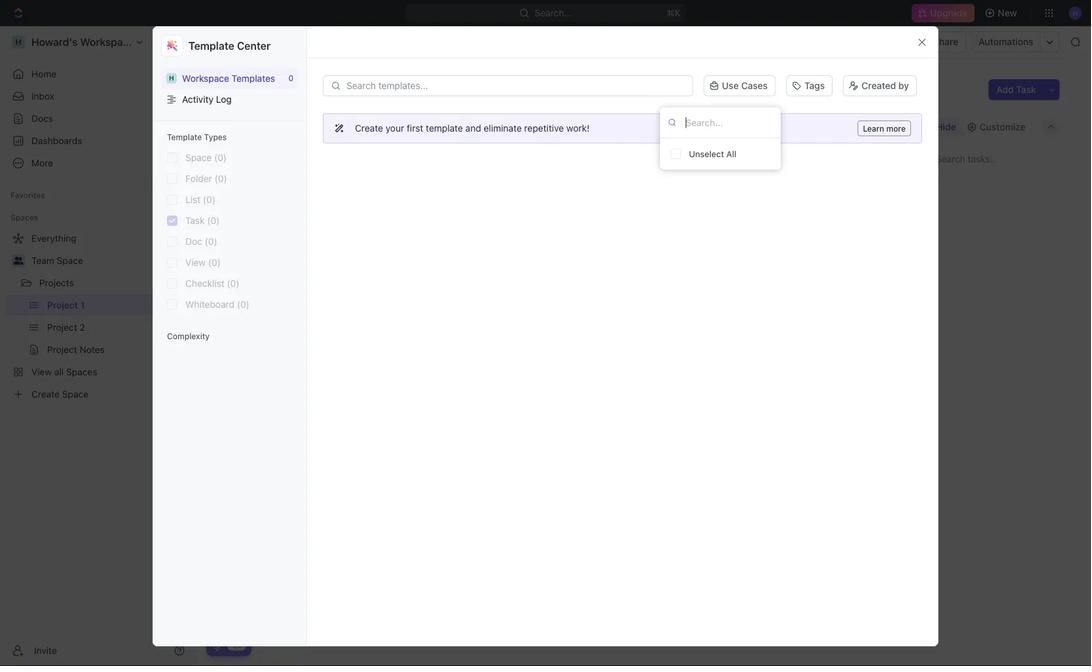 Task type: describe. For each thing, give the bounding box(es) containing it.
project 1
[[227, 78, 303, 100]]

task (0)
[[185, 215, 220, 226]]

whiteboard (0)
[[185, 299, 250, 310]]

assignees
[[546, 154, 585, 164]]

⌘k
[[667, 8, 681, 18]]

invite
[[34, 646, 57, 656]]

unselect all
[[689, 149, 737, 159]]

template types
[[167, 132, 227, 142]]

(0) for list (0)
[[203, 194, 216, 205]]

new
[[998, 8, 1018, 18]]

doc for doc
[[388, 102, 405, 113]]

(0) for folder (0)
[[215, 173, 227, 184]]

complexity
[[167, 332, 210, 341]]

space inside sidebar navigation
[[57, 255, 83, 266]]

hide button
[[921, 118, 961, 136]]

(0) for doc (0)
[[205, 236, 217, 247]]

docs link
[[5, 108, 190, 129]]

list link
[[292, 118, 310, 136]]

center
[[237, 40, 271, 52]]

1/5
[[232, 642, 242, 649]]

customize button
[[963, 118, 1030, 136]]

create
[[355, 123, 383, 134]]

board link
[[242, 118, 270, 136]]

use cases button
[[699, 74, 781, 98]]

team inside sidebar navigation
[[31, 255, 54, 266]]

chat button
[[478, 92, 499, 123]]

doc (0)
[[185, 236, 217, 247]]

learn more link
[[858, 121, 912, 136]]

reminder
[[421, 102, 463, 113]]

workspace templates
[[182, 73, 275, 84]]

types
[[204, 132, 227, 142]]

more
[[887, 124, 906, 133]]

customize
[[980, 122, 1026, 132]]

template for template types
[[167, 132, 202, 142]]

Search templates... text field
[[347, 81, 686, 91]]

(0) for whiteboard (0)
[[237, 299, 250, 310]]

use
[[722, 80, 739, 91]]

task for task
[[353, 102, 372, 113]]

task for task (0)
[[185, 215, 205, 226]]

dialog containing task
[[336, 92, 756, 301]]

whiteboard for whiteboard
[[515, 102, 565, 113]]

board
[[244, 122, 270, 132]]

view
[[185, 257, 206, 268]]

1 vertical spatial space
[[185, 152, 212, 163]]

whiteboard for whiteboard (0)
[[185, 299, 235, 310]]

template
[[426, 123, 463, 134]]

home
[[31, 68, 57, 79]]

hide inside button
[[680, 154, 698, 164]]

share button
[[926, 31, 967, 52]]

Search tasks... text field
[[929, 149, 1060, 169]]

checklist
[[185, 278, 225, 289]]

gantt link
[[395, 118, 422, 136]]

your
[[386, 123, 405, 134]]

1 horizontal spatial team space
[[220, 36, 272, 47]]

search...
[[535, 8, 572, 18]]

hide inside dropdown button
[[937, 122, 957, 132]]

0 vertical spatial space
[[245, 36, 272, 47]]

(0) for checklist (0)
[[227, 278, 240, 289]]

first
[[407, 123, 424, 134]]

cases
[[742, 80, 768, 91]]

user group image
[[208, 39, 216, 45]]

sidebar navigation
[[0, 26, 196, 666]]

activity log
[[182, 94, 232, 105]]

share
[[934, 36, 959, 47]]

projects for right projects link
[[299, 36, 334, 47]]

team space link inside sidebar navigation
[[31, 250, 187, 271]]

templates
[[232, 73, 275, 84]]

spaces
[[10, 213, 38, 222]]

work!
[[567, 123, 590, 134]]

user group image
[[13, 257, 23, 265]]

project
[[227, 78, 286, 100]]

docs
[[31, 113, 53, 124]]

task inside "add task" button
[[1017, 84, 1037, 95]]

learn
[[864, 124, 885, 133]]

favorites
[[10, 191, 45, 200]]

Task Name text field
[[353, 163, 742, 179]]

(0) for view (0)
[[208, 257, 221, 268]]

learn more
[[864, 124, 906, 133]]

task button
[[353, 92, 372, 123]]

upgrade
[[931, 8, 968, 18]]

calendar
[[334, 122, 373, 132]]



Task type: locate. For each thing, give the bounding box(es) containing it.
automations
[[979, 36, 1034, 47]]

(0) for task (0)
[[207, 215, 220, 226]]

projects for left projects link
[[39, 278, 74, 288]]

(0) up whiteboard (0)
[[227, 278, 240, 289]]

doc for doc (0)
[[185, 236, 202, 247]]

team
[[220, 36, 243, 47], [31, 255, 54, 266]]

space down template types
[[185, 152, 212, 163]]

doc up the your
[[388, 102, 405, 113]]

whiteboard down checklist (0) at the top of page
[[185, 299, 235, 310]]

unselect all button
[[666, 144, 776, 164]]

list for list
[[294, 122, 310, 132]]

1 vertical spatial team space
[[31, 255, 83, 266]]

hide
[[937, 122, 957, 132], [680, 154, 698, 164]]

task right add
[[1017, 84, 1037, 95]]

1 vertical spatial template
[[167, 132, 202, 142]]

2 vertical spatial space
[[57, 255, 83, 266]]

list for list (0)
[[185, 194, 201, 205]]

onboarding checklist button image
[[212, 641, 222, 651]]

inbox
[[31, 91, 54, 102]]

(0) down checklist (0) at the top of page
[[237, 299, 250, 310]]

1 horizontal spatial space
[[185, 152, 212, 163]]

table link
[[443, 118, 469, 136]]

1 vertical spatial list
[[185, 194, 201, 205]]

use cases
[[722, 80, 768, 91]]

all
[[727, 149, 737, 159]]

0 horizontal spatial projects link
[[39, 273, 153, 294]]

assignees button
[[530, 151, 591, 167]]

template
[[189, 40, 235, 52], [167, 132, 202, 142]]

calendar link
[[332, 118, 373, 136]]

1 horizontal spatial projects link
[[283, 34, 337, 50]]

unselect
[[689, 149, 725, 159]]

1 horizontal spatial doc
[[388, 102, 405, 113]]

folder (0)
[[185, 173, 227, 184]]

1 horizontal spatial whiteboard
[[515, 102, 565, 113]]

0 horizontal spatial projects
[[39, 278, 74, 288]]

add task button
[[989, 79, 1045, 100]]

use cases button
[[704, 75, 776, 96]]

0 vertical spatial projects link
[[283, 34, 337, 50]]

0 vertical spatial hide
[[937, 122, 957, 132]]

whiteboard
[[515, 102, 565, 113], [185, 299, 235, 310]]

(0) for space (0)
[[214, 152, 227, 163]]

0
[[289, 74, 294, 83]]

view (0)
[[185, 257, 221, 268]]

projects inside sidebar navigation
[[39, 278, 74, 288]]

0 vertical spatial whiteboard
[[515, 102, 565, 113]]

log
[[216, 94, 232, 105]]

projects
[[299, 36, 334, 47], [39, 278, 74, 288]]

(0) down types
[[214, 152, 227, 163]]

favorites button
[[5, 187, 50, 203]]

(0) up view (0)
[[205, 236, 217, 247]]

2 horizontal spatial space
[[245, 36, 272, 47]]

table
[[446, 122, 469, 132]]

team right user group image
[[220, 36, 243, 47]]

task down list (0)
[[185, 215, 205, 226]]

(0) down folder (0)
[[203, 194, 216, 205]]

team space right user group image
[[220, 36, 272, 47]]

list (0)
[[185, 194, 216, 205]]

eliminate
[[484, 123, 522, 134]]

space up templates
[[245, 36, 272, 47]]

workspace
[[182, 73, 229, 84]]

1 horizontal spatial team space link
[[204, 34, 275, 50]]

1 horizontal spatial task
[[353, 102, 372, 113]]

search
[[884, 122, 914, 132]]

team space inside tree
[[31, 255, 83, 266]]

whiteboard button
[[515, 92, 565, 123]]

1
[[290, 78, 299, 100]]

team space link
[[204, 34, 275, 50], [31, 250, 187, 271]]

task up the calendar
[[353, 102, 372, 113]]

list down 1
[[294, 122, 310, 132]]

0 vertical spatial team space
[[220, 36, 272, 47]]

chat
[[478, 102, 499, 113]]

template up the space (0)
[[167, 132, 202, 142]]

list
[[294, 122, 310, 132], [185, 194, 201, 205]]

1 vertical spatial projects link
[[39, 273, 153, 294]]

upgrade link
[[912, 4, 975, 22]]

hide left 'all'
[[680, 154, 698, 164]]

activity log button
[[161, 89, 299, 110]]

0 vertical spatial doc
[[388, 102, 405, 113]]

0 vertical spatial projects
[[299, 36, 334, 47]]

0 horizontal spatial space
[[57, 255, 83, 266]]

checklist (0)
[[185, 278, 240, 289]]

dashboards link
[[5, 130, 190, 151]]

add
[[997, 84, 1014, 95]]

whiteboard up repetitive at the top
[[515, 102, 565, 113]]

onboarding checklist button element
[[212, 641, 222, 651]]

0 vertical spatial task
[[1017, 84, 1037, 95]]

2 vertical spatial task
[[185, 215, 205, 226]]

task inside 'dialog'
[[353, 102, 372, 113]]

repetitive
[[525, 123, 564, 134]]

Search... text field
[[686, 113, 775, 132]]

0 vertical spatial list
[[294, 122, 310, 132]]

1 vertical spatial team
[[31, 255, 54, 266]]

0 horizontal spatial task
[[185, 215, 205, 226]]

hide button
[[675, 151, 703, 167]]

whiteboard inside 'dialog'
[[515, 102, 565, 113]]

0 horizontal spatial list
[[185, 194, 201, 205]]

and
[[466, 123, 481, 134]]

template up the workspace at the left top of page
[[189, 40, 235, 52]]

add task
[[997, 84, 1037, 95]]

home link
[[5, 64, 190, 85]]

doc
[[388, 102, 405, 113], [185, 236, 202, 247]]

activity
[[182, 94, 214, 105]]

projects link
[[283, 34, 337, 50], [39, 273, 153, 294]]

h
[[169, 74, 174, 82]]

0 horizontal spatial team space
[[31, 255, 83, 266]]

(0) right folder
[[215, 173, 227, 184]]

0 vertical spatial team space link
[[204, 34, 275, 50]]

create your first template and eliminate repetitive work!
[[355, 123, 590, 134]]

doc button
[[388, 92, 405, 123]]

1 horizontal spatial list
[[294, 122, 310, 132]]

template center
[[189, 40, 271, 52]]

0 vertical spatial team
[[220, 36, 243, 47]]

team space
[[220, 36, 272, 47], [31, 255, 83, 266]]

dialog
[[336, 92, 756, 301]]

search button
[[867, 118, 918, 136]]

1 vertical spatial task
[[353, 102, 372, 113]]

1 vertical spatial team space link
[[31, 250, 187, 271]]

doc up view
[[185, 236, 202, 247]]

howard's workspace, , element
[[166, 73, 177, 83]]

automations button
[[973, 32, 1041, 52]]

reminder button
[[421, 92, 463, 123]]

2 horizontal spatial task
[[1017, 84, 1037, 95]]

1 horizontal spatial team
[[220, 36, 243, 47]]

(0) up the doc (0)
[[207, 215, 220, 226]]

doc inside 'dialog'
[[388, 102, 405, 113]]

space (0)
[[185, 152, 227, 163]]

tree containing team space
[[5, 228, 190, 405]]

1 horizontal spatial hide
[[937, 122, 957, 132]]

gantt
[[398, 122, 422, 132]]

team space right user group icon
[[31, 255, 83, 266]]

inbox link
[[5, 86, 190, 107]]

tree
[[5, 228, 190, 405]]

0 vertical spatial template
[[189, 40, 235, 52]]

folder
[[185, 173, 212, 184]]

team right user group icon
[[31, 255, 54, 266]]

1 vertical spatial hide
[[680, 154, 698, 164]]

0 horizontal spatial team space link
[[31, 250, 187, 271]]

1 vertical spatial whiteboard
[[185, 299, 235, 310]]

0 horizontal spatial doc
[[185, 236, 202, 247]]

1 vertical spatial projects
[[39, 278, 74, 288]]

(0) right view
[[208, 257, 221, 268]]

0 horizontal spatial hide
[[680, 154, 698, 164]]

tree inside sidebar navigation
[[5, 228, 190, 405]]

0 horizontal spatial team
[[31, 255, 54, 266]]

1 horizontal spatial projects
[[299, 36, 334, 47]]

0 horizontal spatial whiteboard
[[185, 299, 235, 310]]

1 vertical spatial doc
[[185, 236, 202, 247]]

new button
[[980, 3, 1026, 24]]

(0)
[[214, 152, 227, 163], [215, 173, 227, 184], [203, 194, 216, 205], [207, 215, 220, 226], [205, 236, 217, 247], [208, 257, 221, 268], [227, 278, 240, 289], [237, 299, 250, 310]]

list down folder
[[185, 194, 201, 205]]

space right user group icon
[[57, 255, 83, 266]]

hide right the search
[[937, 122, 957, 132]]

dashboards
[[31, 135, 82, 146]]

template for template center
[[189, 40, 235, 52]]



Task type: vqa. For each thing, say whether or not it's contained in the screenshot.
the bottommost the doc
yes



